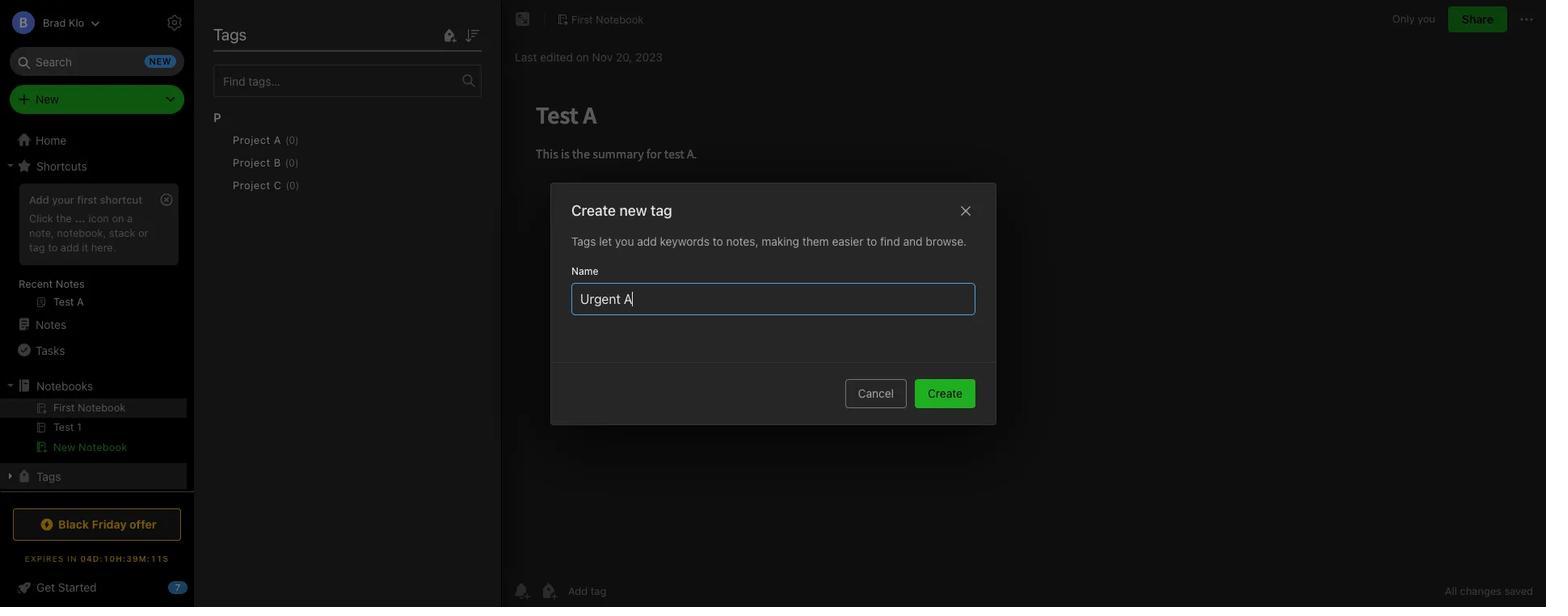 Task type: describe. For each thing, give the bounding box(es) containing it.
1 horizontal spatial tags
[[213, 25, 247, 44]]

new
[[619, 202, 647, 219]]

edited
[[540, 50, 573, 63]]

notes link
[[0, 311, 187, 337]]

2 horizontal spatial tags
[[571, 234, 596, 248]]

create button
[[915, 379, 975, 408]]

20,
[[616, 50, 633, 63]]

keywords
[[660, 234, 709, 248]]

add inside icon on a note, notebook, stack or tag to add it here.
[[61, 241, 79, 254]]

create new tag
[[571, 202, 672, 219]]

1 vertical spatial notes
[[36, 317, 66, 331]]

Note Editor text field
[[502, 78, 1547, 574]]

name
[[571, 265, 598, 277]]

for
[[323, 110, 337, 123]]

project for project b
[[233, 156, 271, 169]]

c
[[274, 179, 282, 192]]

this
[[215, 110, 237, 123]]

2023
[[636, 50, 663, 63]]

recent notes
[[19, 277, 85, 290]]

stack
[[109, 226, 135, 239]]

1 horizontal spatial notebook
[[270, 16, 344, 35]]

here.
[[91, 241, 116, 254]]

note window element
[[502, 0, 1547, 607]]

share button
[[1449, 6, 1508, 32]]

Name text field
[[578, 283, 968, 314]]

1 note
[[213, 50, 245, 64]]

new notebook
[[53, 441, 127, 454]]

saved
[[1505, 585, 1534, 597]]

) for project b
[[295, 156, 299, 169]]

project c ( 0 )
[[233, 179, 299, 192]]

expand note image
[[513, 10, 533, 29]]

) for project c
[[296, 179, 299, 191]]

project b ( 0 )
[[233, 156, 299, 169]]

expand notebooks image
[[4, 379, 17, 392]]

to inside icon on a note, notebook, stack or tag to add it here.
[[48, 241, 58, 254]]

click the ...
[[29, 212, 86, 225]]

settings image
[[165, 13, 184, 32]]

tags button
[[0, 463, 187, 489]]

add your first shortcut
[[29, 193, 142, 206]]

browse.
[[926, 234, 967, 248]]

add
[[29, 193, 49, 206]]

new button
[[10, 85, 184, 114]]

black friday offer
[[58, 517, 157, 531]]

them
[[802, 234, 829, 248]]

1 horizontal spatial add
[[637, 234, 657, 248]]

is
[[240, 110, 249, 123]]

only you
[[1393, 12, 1436, 25]]

expand tags image
[[4, 470, 17, 483]]

p row group
[[213, 97, 495, 220]]

it
[[82, 241, 88, 254]]

notebook,
[[57, 226, 106, 239]]

0 for project c
[[290, 179, 296, 191]]

close image
[[956, 201, 975, 220]]

your
[[52, 193, 74, 206]]

recent
[[19, 277, 53, 290]]

hour
[[222, 143, 243, 155]]

note,
[[29, 226, 54, 239]]

making
[[761, 234, 799, 248]]

test
[[340, 110, 360, 123]]

click
[[29, 212, 53, 225]]

easier
[[832, 234, 863, 248]]

last edited on nov 20, 2023
[[515, 50, 663, 63]]

let
[[599, 234, 612, 248]]

offer
[[129, 517, 157, 531]]

create for create
[[928, 386, 963, 400]]

project for project a
[[233, 133, 271, 146]]

...
[[75, 212, 86, 225]]

Search text field
[[21, 47, 173, 76]]

tasks
[[36, 343, 65, 357]]

first inside button
[[572, 13, 593, 26]]

2 horizontal spatial to
[[866, 234, 877, 248]]

notebooks link
[[0, 373, 187, 399]]

Find tags… text field
[[214, 70, 462, 92]]

group containing add your first shortcut
[[0, 179, 187, 318]]

add a reminder image
[[512, 581, 531, 601]]

tree containing home
[[0, 127, 194, 551]]

notes,
[[726, 234, 758, 248]]

p
[[213, 110, 221, 125]]

first
[[77, 193, 97, 206]]

04d:10h:39m:11s
[[80, 554, 169, 564]]

new for new notebook
[[53, 441, 75, 454]]



Task type: locate. For each thing, give the bounding box(es) containing it.
0 vertical spatial the
[[252, 110, 269, 123]]

shortcut
[[100, 193, 142, 206]]

1 vertical spatial a
[[274, 133, 281, 146]]

tags let you add keywords to notes, making them easier to find and browse.
[[571, 234, 967, 248]]

new notebook button
[[0, 437, 187, 457]]

all
[[1446, 585, 1458, 597]]

first notebook button
[[551, 8, 650, 31]]

1 horizontal spatial the
[[252, 110, 269, 123]]

( inside project c ( 0 )
[[286, 179, 290, 191]]

2 vertical spatial tags
[[36, 469, 61, 483]]

on inside icon on a note, notebook, stack or tag to add it here.
[[112, 212, 124, 225]]

on left a
[[112, 212, 124, 225]]

0
[[289, 134, 295, 146], [289, 156, 295, 169], [290, 179, 296, 191]]

) inside project b ( 0 )
[[295, 156, 299, 169]]

)
[[295, 134, 299, 146], [295, 156, 299, 169], [296, 179, 299, 191]]

friday
[[92, 517, 127, 531]]

project left c
[[233, 179, 271, 192]]

you right let
[[615, 234, 634, 248]]

1 project from the top
[[233, 133, 271, 146]]

on left nov
[[576, 50, 589, 63]]

notebook up tags button
[[79, 441, 127, 454]]

tag
[[650, 202, 672, 219], [29, 241, 45, 254]]

0 right c
[[290, 179, 296, 191]]

group
[[0, 179, 187, 318]]

to
[[712, 234, 723, 248], [866, 234, 877, 248], [48, 241, 58, 254]]

1 vertical spatial tags
[[571, 234, 596, 248]]

notes right recent
[[56, 277, 85, 290]]

new for new
[[36, 92, 59, 106]]

and
[[903, 234, 923, 248]]

nov
[[592, 50, 613, 63]]

to left notes,
[[712, 234, 723, 248]]

1 horizontal spatial you
[[1418, 12, 1436, 25]]

first notebook
[[572, 13, 644, 26], [233, 16, 344, 35]]

notebook inside note window element
[[596, 13, 644, 26]]

create right cancel
[[928, 386, 963, 400]]

the right is at the top
[[252, 110, 269, 123]]

1 vertical spatial 1
[[215, 143, 220, 155]]

1 vertical spatial project
[[233, 156, 271, 169]]

) inside project c ( 0 )
[[296, 179, 299, 191]]

1 vertical spatial create
[[928, 386, 963, 400]]

1 horizontal spatial a
[[274, 133, 281, 146]]

tags
[[213, 25, 247, 44], [571, 234, 596, 248], [36, 469, 61, 483]]

share
[[1463, 12, 1494, 26]]

0 horizontal spatial to
[[48, 241, 58, 254]]

0 horizontal spatial first
[[233, 16, 266, 35]]

( inside project b ( 0 )
[[285, 156, 289, 169]]

all changes saved
[[1446, 585, 1534, 597]]

notebook up find tags… text field
[[270, 16, 344, 35]]

home
[[36, 133, 67, 147]]

1 hour ago
[[215, 143, 263, 155]]

shortcuts
[[36, 159, 87, 173]]

0 inside project a ( 0 )
[[289, 134, 295, 146]]

new inside popup button
[[36, 92, 59, 106]]

( right b in the top of the page
[[285, 156, 289, 169]]

None search field
[[21, 47, 173, 76]]

0 for project b
[[289, 156, 295, 169]]

tags up 1 note
[[213, 25, 247, 44]]

1 horizontal spatial create
[[928, 386, 963, 400]]

1 left the "hour"
[[215, 143, 220, 155]]

( down this is the summary for test a.
[[285, 134, 289, 146]]

( for project c
[[286, 179, 290, 191]]

2 vertical spatial project
[[233, 179, 271, 192]]

create new tag image
[[440, 25, 459, 45]]

0 vertical spatial on
[[576, 50, 589, 63]]

note
[[222, 50, 245, 64]]

test a
[[215, 93, 248, 106]]

test
[[215, 93, 238, 106]]

black
[[58, 517, 89, 531]]

a inside p row group
[[274, 133, 281, 146]]

project down is at the top
[[233, 133, 271, 146]]

2 project from the top
[[233, 156, 271, 169]]

the
[[252, 110, 269, 123], [56, 212, 72, 225]]

( for project b
[[285, 156, 289, 169]]

notebook inside "group"
[[79, 441, 127, 454]]

) down summary at left top
[[295, 134, 299, 146]]

notebooks
[[36, 379, 93, 393]]

0 horizontal spatial on
[[112, 212, 124, 225]]

0 right b in the top of the page
[[289, 156, 295, 169]]

tasks button
[[0, 337, 187, 363]]

1 vertical spatial you
[[615, 234, 634, 248]]

home link
[[0, 127, 194, 153]]

0 horizontal spatial the
[[56, 212, 72, 225]]

2 horizontal spatial notebook
[[596, 13, 644, 26]]

a for project
[[274, 133, 281, 146]]

tree
[[0, 127, 194, 551]]

0 horizontal spatial first notebook
[[233, 16, 344, 35]]

notes up tasks
[[36, 317, 66, 331]]

1 horizontal spatial to
[[712, 234, 723, 248]]

0 for project a
[[289, 134, 295, 146]]

0 horizontal spatial tag
[[29, 241, 45, 254]]

) right c
[[296, 179, 299, 191]]

you right only
[[1418, 12, 1436, 25]]

to left find
[[866, 234, 877, 248]]

notes
[[56, 277, 85, 290], [36, 317, 66, 331]]

project a ( 0 )
[[233, 133, 299, 146]]

( right c
[[286, 179, 290, 191]]

0 horizontal spatial add
[[61, 241, 79, 254]]

notebook for first notebook button
[[596, 13, 644, 26]]

ago
[[246, 143, 263, 155]]

1 for 1 hour ago
[[215, 143, 220, 155]]

create
[[571, 202, 616, 219], [928, 386, 963, 400]]

0 vertical spatial create
[[571, 202, 616, 219]]

0 down this is the summary for test a.
[[289, 134, 295, 146]]

first
[[572, 13, 593, 26], [233, 16, 266, 35]]

a for test
[[241, 93, 248, 106]]

0 vertical spatial tags
[[213, 25, 247, 44]]

0 vertical spatial a
[[241, 93, 248, 106]]

( for project a
[[285, 134, 289, 146]]

1 horizontal spatial first
[[572, 13, 593, 26]]

1 horizontal spatial tag
[[650, 202, 672, 219]]

0 vertical spatial (
[[285, 134, 289, 146]]

icon on a note, notebook, stack or tag to add it here.
[[29, 212, 148, 254]]

0 vertical spatial you
[[1418, 12, 1436, 25]]

new up home
[[36, 92, 59, 106]]

shortcuts button
[[0, 153, 187, 179]]

expires
[[25, 554, 64, 564]]

tag right new
[[650, 202, 672, 219]]

b
[[274, 156, 281, 169]]

) right b in the top of the page
[[295, 156, 299, 169]]

you
[[1418, 12, 1436, 25], [615, 234, 634, 248]]

1 vertical spatial 0
[[289, 156, 295, 169]]

cancel
[[858, 386, 894, 400]]

0 horizontal spatial create
[[571, 202, 616, 219]]

first up last edited on nov 20, 2023
[[572, 13, 593, 26]]

0 vertical spatial )
[[295, 134, 299, 146]]

0 vertical spatial notes
[[56, 277, 85, 290]]

1 vertical spatial new
[[53, 441, 75, 454]]

summary
[[272, 110, 320, 123]]

on inside note window element
[[576, 50, 589, 63]]

tag inside icon on a note, notebook, stack or tag to add it here.
[[29, 241, 45, 254]]

first notebook up nov
[[572, 13, 644, 26]]

the inside group
[[56, 212, 72, 225]]

0 vertical spatial tag
[[650, 202, 672, 219]]

new notebook group
[[0, 399, 187, 463]]

1 vertical spatial on
[[112, 212, 124, 225]]

project
[[233, 133, 271, 146], [233, 156, 271, 169], [233, 179, 271, 192]]

a
[[127, 212, 133, 225]]

black friday offer button
[[13, 509, 181, 541]]

the left ...
[[56, 212, 72, 225]]

) for project a
[[295, 134, 299, 146]]

tags inside button
[[36, 469, 61, 483]]

3 project from the top
[[233, 179, 271, 192]]

or
[[138, 226, 148, 239]]

a
[[241, 93, 248, 106], [274, 133, 281, 146]]

0 horizontal spatial tags
[[36, 469, 61, 483]]

new inside button
[[53, 441, 75, 454]]

a up is at the top
[[241, 93, 248, 106]]

notes inside group
[[56, 277, 85, 290]]

0 inside project c ( 0 )
[[290, 179, 296, 191]]

icon
[[88, 212, 109, 225]]

2 vertical spatial (
[[286, 179, 290, 191]]

notebook up 20,
[[596, 13, 644, 26]]

add left it
[[61, 241, 79, 254]]

0 vertical spatial 1
[[213, 50, 219, 64]]

0 horizontal spatial notebook
[[79, 441, 127, 454]]

) inside project a ( 0 )
[[295, 134, 299, 146]]

tag down note,
[[29, 241, 45, 254]]

tags left let
[[571, 234, 596, 248]]

only
[[1393, 12, 1415, 25]]

1 horizontal spatial on
[[576, 50, 589, 63]]

2 vertical spatial )
[[296, 179, 299, 191]]

0 horizontal spatial you
[[615, 234, 634, 248]]

create inside button
[[928, 386, 963, 400]]

2 vertical spatial 0
[[290, 179, 296, 191]]

1 vertical spatial the
[[56, 212, 72, 225]]

on
[[576, 50, 589, 63], [112, 212, 124, 225]]

first notebook inside button
[[572, 13, 644, 26]]

notebook
[[596, 13, 644, 26], [270, 16, 344, 35], [79, 441, 127, 454]]

tags right expand tags image
[[36, 469, 61, 483]]

1 left note
[[213, 50, 219, 64]]

new
[[36, 92, 59, 106], [53, 441, 75, 454]]

0 vertical spatial new
[[36, 92, 59, 106]]

in
[[67, 554, 77, 564]]

first up note
[[233, 16, 266, 35]]

a up b in the top of the page
[[274, 133, 281, 146]]

1
[[213, 50, 219, 64], [215, 143, 220, 155]]

1 horizontal spatial first notebook
[[572, 13, 644, 26]]

find
[[880, 234, 900, 248]]

first notebook up note
[[233, 16, 344, 35]]

0 vertical spatial project
[[233, 133, 271, 146]]

1 for 1 note
[[213, 50, 219, 64]]

add down new
[[637, 234, 657, 248]]

changes
[[1461, 585, 1502, 597]]

( inside project a ( 0 )
[[285, 134, 289, 146]]

project down ago
[[233, 156, 271, 169]]

add tag image
[[539, 581, 559, 601]]

you inside note window element
[[1418, 12, 1436, 25]]

0 inside project b ( 0 )
[[289, 156, 295, 169]]

to down note,
[[48, 241, 58, 254]]

cancel button
[[845, 379, 907, 408]]

this is the summary for test a.
[[215, 110, 374, 123]]

notebook for new notebook button
[[79, 441, 127, 454]]

new up tags button
[[53, 441, 75, 454]]

a.
[[363, 110, 374, 123]]

1 vertical spatial (
[[285, 156, 289, 169]]

cell
[[0, 399, 187, 418]]

last
[[515, 50, 537, 63]]

expires in 04d:10h:39m:11s
[[25, 554, 169, 564]]

project for project c
[[233, 179, 271, 192]]

1 vertical spatial )
[[295, 156, 299, 169]]

create up let
[[571, 202, 616, 219]]

1 vertical spatial tag
[[29, 241, 45, 254]]

0 horizontal spatial a
[[241, 93, 248, 106]]

create for create new tag
[[571, 202, 616, 219]]

0 vertical spatial 0
[[289, 134, 295, 146]]



Task type: vqa. For each thing, say whether or not it's contained in the screenshot.
2nd row group from the bottom
no



